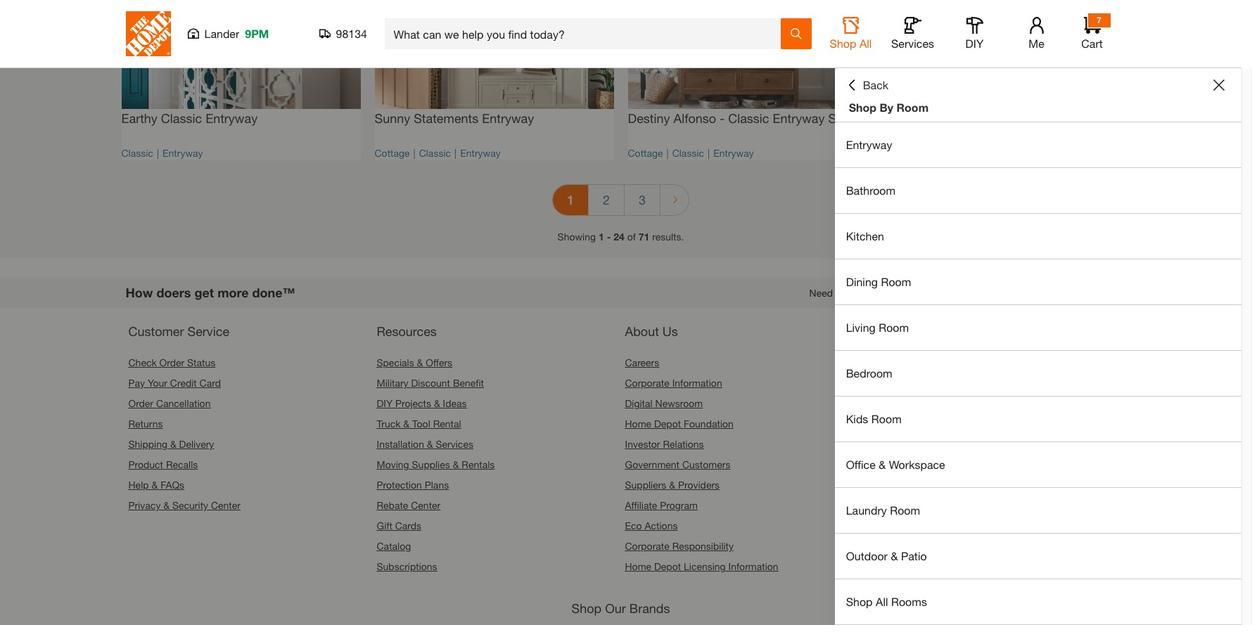 Task type: vqa. For each thing, say whether or not it's contained in the screenshot.
the topmost ft.
no



Task type: describe. For each thing, give the bounding box(es) containing it.
alfonso
[[674, 111, 716, 126]]

classic down earthy
[[121, 147, 153, 159]]

classic link for sunny statements entryway
[[419, 147, 451, 159]]

sunny
[[375, 111, 410, 126]]

eco
[[625, 520, 642, 532]]

living
[[846, 321, 876, 334]]

& for suppliers & providers
[[669, 479, 676, 491]]

living room link
[[835, 305, 1242, 350]]

credit offers link
[[888, 389, 1076, 403]]

call
[[897, 287, 912, 299]]

sunny statements entryway
[[375, 111, 534, 126]]

government
[[625, 459, 680, 471]]

protection plans link
[[377, 479, 449, 491]]

credit offers
[[888, 390, 944, 402]]

makeover
[[881, 130, 937, 145]]

order cancellation link
[[128, 398, 211, 410]]

What can we help you find today? search field
[[394, 19, 780, 49]]

go button
[[1074, 471, 1114, 502]]

cottage for sunny
[[375, 147, 410, 159]]

feedback link image
[[1233, 238, 1252, 314]]

faqs
[[161, 479, 184, 491]]

affiliate program link
[[625, 500, 698, 512]]

shop by room
[[849, 101, 929, 114]]

& for privacy & security center
[[163, 500, 170, 512]]

room right by
[[897, 101, 929, 114]]

how doers get more done™
[[126, 285, 295, 301]]

truck
[[377, 418, 401, 430]]

office
[[846, 458, 876, 471]]

amanda hendrix - mini entryway makeover link
[[881, 109, 1121, 145]]

3 | from the left
[[455, 147, 457, 159]]

laundry
[[846, 504, 887, 517]]

services inside button
[[892, 37, 934, 50]]

benefit
[[453, 377, 484, 389]]

product recalls link
[[128, 459, 198, 471]]

1 horizontal spatial your
[[954, 367, 974, 379]]

investor
[[625, 439, 660, 451]]

classic down alfonso
[[672, 147, 704, 159]]

room for dining room
[[881, 275, 912, 288]]

check order status link
[[128, 357, 215, 369]]

& for installation & services
[[427, 439, 433, 451]]

need help? please call us at:
[[810, 287, 941, 299]]

dining
[[846, 275, 878, 288]]

government customers link
[[625, 459, 731, 471]]

our
[[605, 601, 626, 617]]

for
[[1018, 439, 1032, 452]]

pay for pay & manage your card
[[888, 367, 904, 379]]

stretchy image image for alfonso
[[628, 0, 867, 109]]

cottage | classic | entryway for statements
[[375, 147, 501, 159]]

home depot on facebook image
[[874, 519, 896, 541]]

destiny
[[628, 111, 670, 126]]

cottage link for destiny alfonso - classic entryway style
[[628, 147, 663, 159]]

responsibility
[[672, 541, 734, 553]]

classic link for destiny alfonso - classic entryway style
[[672, 147, 704, 159]]

depot for foundation
[[654, 418, 681, 430]]

shipping & delivery
[[128, 439, 214, 451]]

supplies
[[412, 459, 450, 471]]

ideas
[[443, 398, 467, 410]]

subscriptions
[[377, 561, 437, 573]]

projects
[[395, 398, 431, 410]]

order cancellation
[[128, 398, 211, 410]]

services button
[[890, 17, 935, 51]]

up
[[1002, 439, 1015, 452]]

suppliers
[[625, 479, 667, 491]]

all for shop all
[[860, 37, 872, 50]]

0 vertical spatial information
[[672, 377, 722, 389]]

classic | entryway
[[121, 147, 203, 159]]

1 vertical spatial information
[[729, 561, 779, 573]]

mini
[[988, 111, 1012, 126]]

need
[[810, 287, 833, 299]]

home depot foundation
[[625, 418, 734, 430]]

cottage link for sunny statements entryway
[[375, 147, 410, 159]]

discount
[[411, 377, 450, 389]]

1 horizontal spatial order
[[159, 357, 184, 369]]

protection
[[377, 479, 422, 491]]

dining room link
[[835, 260, 1242, 305]]

4 stretchy image image from the left
[[881, 0, 1121, 109]]

3 button
[[625, 185, 660, 216]]

go
[[1085, 479, 1102, 493]]

licensing
[[684, 561, 726, 573]]

tips.
[[937, 456, 958, 469]]

hendrix
[[932, 111, 976, 126]]

and
[[915, 456, 934, 469]]

0 horizontal spatial your
[[148, 377, 167, 389]]

& for outdoor & patio
[[891, 550, 898, 563]]

home for home depot licensing information
[[625, 561, 652, 573]]

back
[[863, 78, 889, 91]]

status
[[187, 357, 215, 369]]

pay your credit card
[[128, 377, 221, 389]]

affiliate
[[625, 500, 657, 512]]

showing 1 - 24 of 71 results.
[[558, 231, 684, 243]]

shop all rooms
[[846, 595, 927, 609]]

destiny alfonso - classic entryway style
[[628, 111, 857, 126]]

home for home depot foundation
[[625, 418, 652, 430]]

71
[[639, 231, 650, 243]]

more
[[218, 285, 249, 301]]

farmhouse
[[881, 147, 931, 159]]

cancellation
[[156, 398, 211, 410]]

3
[[639, 192, 646, 208]]

- for 1
[[607, 231, 611, 243]]

cart 7
[[1082, 15, 1103, 50]]

installation
[[377, 439, 424, 451]]

careers link
[[625, 357, 659, 369]]

cart
[[1082, 37, 1103, 50]]

style
[[829, 111, 857, 126]]

military discount benefit
[[377, 377, 484, 389]]

5 | from the left
[[708, 147, 710, 159]]

delivery
[[179, 439, 214, 451]]

& for office & workspace
[[879, 458, 886, 471]]

pay & manage your card
[[888, 367, 998, 379]]

entryway link down sunny statements entryway link
[[460, 147, 501, 159]]

with
[[1070, 439, 1091, 452]]

me
[[1029, 37, 1045, 50]]

room for kids room
[[872, 412, 902, 426]]

entryway inside amanda hendrix - mini entryway makeover farmhouse
[[1015, 111, 1067, 126]]

stretchy image image for classic
[[121, 0, 361, 109]]

diy for diy
[[966, 37, 984, 50]]

98134
[[336, 27, 367, 40]]

cottage for destiny
[[628, 147, 663, 159]]

cottage | classic | entryway for alfonso
[[628, 147, 754, 159]]

& for pay & manage your card
[[907, 367, 913, 379]]



Task type: locate. For each thing, give the bounding box(es) containing it.
1 vertical spatial corporate
[[625, 541, 670, 553]]

services right shop all
[[892, 37, 934, 50]]

card down status
[[200, 377, 221, 389]]

1 horizontal spatial cottage | classic | entryway
[[628, 147, 754, 159]]

all for shop all rooms
[[876, 595, 888, 609]]

0 vertical spatial 1
[[567, 192, 574, 208]]

cottage link down destiny
[[628, 147, 663, 159]]

& left the patio
[[891, 550, 898, 563]]

kitchen
[[846, 229, 884, 243]]

0 vertical spatial home
[[625, 418, 652, 430]]

2 classic link from the left
[[419, 147, 451, 159]]

corporate responsibility
[[625, 541, 734, 553]]

1 vertical spatial offers
[[917, 390, 944, 402]]

classic down the statements
[[419, 147, 451, 159]]

offers up discount
[[426, 357, 453, 369]]

0 horizontal spatial offers
[[426, 357, 453, 369]]

& left rentals
[[453, 459, 459, 471]]

corporate information link
[[625, 377, 722, 389]]

0 horizontal spatial diy
[[377, 398, 393, 410]]

shop down back button
[[849, 101, 877, 114]]

diy projects & ideas link
[[377, 398, 467, 410]]

pay for pay your credit card
[[128, 377, 145, 389]]

installation & services link
[[377, 439, 473, 451]]

1 vertical spatial services
[[436, 439, 473, 451]]

room right living
[[879, 321, 909, 334]]

room up get
[[872, 412, 902, 426]]

laundry room link
[[835, 488, 1242, 533]]

1 left the 24
[[599, 231, 604, 243]]

us
[[663, 324, 678, 339]]

manage
[[916, 367, 952, 379]]

& for specials & offers
[[417, 357, 423, 369]]

shop for shop all
[[830, 37, 857, 50]]

installation & services
[[377, 439, 473, 451]]

1 left 2
[[567, 192, 574, 208]]

0 vertical spatial diy
[[966, 37, 984, 50]]

24
[[614, 231, 625, 243]]

diy left me
[[966, 37, 984, 50]]

subscriptions link
[[377, 561, 437, 573]]

corporate down careers
[[625, 377, 670, 389]]

1 stretchy image image from the left
[[121, 0, 361, 109]]

0 horizontal spatial 1
[[567, 192, 574, 208]]

0 horizontal spatial classic link
[[121, 147, 153, 159]]

shop left our
[[572, 601, 602, 617]]

0 horizontal spatial information
[[672, 377, 722, 389]]

entryway
[[206, 111, 258, 126], [482, 111, 534, 126], [773, 111, 825, 126], [1015, 111, 1067, 126], [846, 138, 893, 151], [163, 147, 203, 159], [460, 147, 501, 159], [714, 147, 754, 159]]

room for laundry room
[[890, 504, 920, 517]]

1 | from the left
[[157, 147, 159, 159]]

shop up back button
[[830, 37, 857, 50]]

pay & manage your card link
[[888, 365, 1076, 380]]

2 horizontal spatial classic link
[[672, 147, 704, 159]]

bathroom link
[[835, 168, 1242, 213]]

diy up truck
[[377, 398, 393, 410]]

| down the statements
[[413, 147, 416, 159]]

please
[[865, 287, 894, 299]]

room
[[897, 101, 929, 114], [881, 275, 912, 288], [879, 321, 909, 334], [872, 412, 902, 426], [890, 504, 920, 517]]

shop for shop by room
[[849, 101, 877, 114]]

& down get
[[879, 458, 886, 471]]

earthy
[[121, 111, 158, 126]]

cottage | classic | entryway down alfonso
[[628, 147, 754, 159]]

by
[[880, 101, 894, 114]]

cards
[[395, 520, 422, 532]]

0 horizontal spatial cottage
[[375, 147, 410, 159]]

customer service
[[128, 324, 230, 339]]

entryway link down destiny alfonso - classic entryway style link
[[714, 147, 754, 159]]

careers
[[625, 357, 659, 369]]

classic link down earthy
[[121, 147, 153, 159]]

shop inside button
[[830, 37, 857, 50]]

classic link down alfonso
[[672, 147, 704, 159]]

room left us
[[881, 275, 912, 288]]

& for shipping & delivery
[[170, 439, 176, 451]]

specials
[[377, 357, 414, 369]]

home depot on youtube image
[[1048, 519, 1070, 541]]

cottage link down sunny
[[375, 147, 410, 159]]

2 depot from the top
[[654, 561, 681, 573]]

pay up credit offers on the right
[[888, 367, 904, 379]]

& for help & faqs
[[152, 479, 158, 491]]

| down earthy
[[157, 147, 159, 159]]

menu containing entryway
[[835, 122, 1242, 626]]

1 horizontal spatial card
[[977, 367, 998, 379]]

1 depot from the top
[[654, 418, 681, 430]]

all up back button
[[860, 37, 872, 50]]

- for hendrix
[[980, 111, 985, 126]]

1 horizontal spatial services
[[892, 37, 934, 50]]

1 corporate from the top
[[625, 377, 670, 389]]

center right the security
[[211, 500, 241, 512]]

the home depot logo image
[[126, 11, 171, 56]]

0 horizontal spatial center
[[211, 500, 241, 512]]

& inside 'link'
[[879, 458, 886, 471]]

diy for diy projects & ideas
[[377, 398, 393, 410]]

home down "eco"
[[625, 561, 652, 573]]

privacy
[[128, 500, 161, 512]]

room up home depot on facebook image
[[890, 504, 920, 517]]

affiliate program
[[625, 500, 698, 512]]

2 cottage from the left
[[628, 147, 663, 159]]

1 vertical spatial depot
[[654, 561, 681, 573]]

shop for shop our brands
[[572, 601, 602, 617]]

2 cottage | classic | entryway from the left
[[628, 147, 754, 159]]

- left the 24
[[607, 231, 611, 243]]

1 horizontal spatial all
[[876, 595, 888, 609]]

earthy classic entryway link
[[121, 109, 361, 139]]

0 horizontal spatial cottage link
[[375, 147, 410, 159]]

room for living room
[[879, 321, 909, 334]]

your up order cancellation link at the bottom left
[[148, 377, 167, 389]]

check order status
[[128, 357, 215, 369]]

cottage down sunny
[[375, 147, 410, 159]]

credit up cancellation
[[170, 377, 197, 389]]

classic link down the statements
[[419, 147, 451, 159]]

depot down corporate responsibility link
[[654, 561, 681, 573]]

& up supplies in the left of the page
[[427, 439, 433, 451]]

all inside shop all button
[[860, 37, 872, 50]]

1
[[567, 192, 574, 208], [599, 231, 604, 243]]

cottage | classic | entryway
[[375, 147, 501, 159], [628, 147, 754, 159]]

get
[[874, 439, 892, 452]]

military discount benefit link
[[377, 377, 484, 389]]

2 cottage link from the left
[[628, 147, 663, 159]]

card up credit offers link
[[977, 367, 998, 379]]

services down rental
[[436, 439, 473, 451]]

home depot on pinterest image
[[961, 519, 983, 541]]

all inside shop all rooms link
[[876, 595, 888, 609]]

1 vertical spatial order
[[128, 398, 153, 410]]

0 vertical spatial corporate
[[625, 377, 670, 389]]

1 center from the left
[[211, 500, 241, 512]]

1 classic link from the left
[[121, 147, 153, 159]]

order up pay your credit card
[[159, 357, 184, 369]]

& up military discount benefit link
[[417, 357, 423, 369]]

0 horizontal spatial order
[[128, 398, 153, 410]]

2 stretchy image image from the left
[[375, 0, 614, 109]]

1 horizontal spatial classic link
[[419, 147, 451, 159]]

1 horizontal spatial 1
[[599, 231, 604, 243]]

7
[[1097, 15, 1102, 25]]

truck & tool rental
[[377, 418, 461, 430]]

& up "recalls"
[[170, 439, 176, 451]]

home depot on twitter image
[[917, 519, 939, 541]]

kids
[[846, 412, 869, 426]]

bathroom
[[846, 184, 896, 197]]

entryway inside menu
[[846, 138, 893, 151]]

home depot blog image
[[1004, 519, 1026, 541]]

0 horizontal spatial pay
[[128, 377, 145, 389]]

shop inside menu
[[846, 595, 873, 609]]

- for alfonso
[[720, 111, 725, 126]]

2 home from the top
[[625, 561, 652, 573]]

1 horizontal spatial center
[[411, 500, 441, 512]]

back button
[[846, 78, 889, 92]]

entryway link up bathroom link
[[835, 122, 1242, 167]]

rental
[[433, 418, 461, 430]]

information up newsroom
[[672, 377, 722, 389]]

drawer close image
[[1214, 80, 1225, 91]]

gift cards
[[377, 520, 422, 532]]

1 horizontal spatial pay
[[888, 367, 904, 379]]

rooms
[[891, 595, 927, 609]]

0 horizontal spatial cottage | classic | entryway
[[375, 147, 501, 159]]

1 cottage from the left
[[375, 147, 410, 159]]

0 horizontal spatial all
[[860, 37, 872, 50]]

moving
[[377, 459, 409, 471]]

stretchy image image
[[121, 0, 361, 109], [375, 0, 614, 109], [628, 0, 867, 109], [881, 0, 1121, 109]]

1 horizontal spatial -
[[720, 111, 725, 126]]

order up returns
[[128, 398, 153, 410]]

help
[[128, 479, 149, 491]]

program
[[660, 500, 698, 512]]

1 horizontal spatial offers
[[917, 390, 944, 402]]

corporate for corporate information
[[625, 377, 670, 389]]

results.
[[652, 231, 684, 243]]

laundry room
[[846, 504, 920, 517]]

0 vertical spatial all
[[860, 37, 872, 50]]

get $5 off when you sign up for emails with savings and tips.
[[874, 439, 1091, 469]]

- left 'mini'
[[980, 111, 985, 126]]

rentals
[[462, 459, 495, 471]]

0 vertical spatial credit
[[170, 377, 197, 389]]

corporate for corporate responsibility
[[625, 541, 670, 553]]

check
[[128, 357, 157, 369]]

us
[[914, 287, 925, 299]]

done™
[[252, 285, 295, 301]]

0 vertical spatial order
[[159, 357, 184, 369]]

corporate down eco actions
[[625, 541, 670, 553]]

pay down check
[[128, 377, 145, 389]]

& right help at bottom left
[[152, 479, 158, 491]]

classic up classic | entryway
[[161, 111, 202, 126]]

returns
[[128, 418, 163, 430]]

1 vertical spatial home
[[625, 561, 652, 573]]

cottage down destiny
[[628, 147, 663, 159]]

2 | from the left
[[413, 147, 416, 159]]

2 corporate from the top
[[625, 541, 670, 553]]

providers
[[678, 479, 720, 491]]

Enter Email Address text field
[[874, 471, 1074, 502]]

1 horizontal spatial diy
[[966, 37, 984, 50]]

depot for licensing
[[654, 561, 681, 573]]

- inside amanda hendrix - mini entryway makeover farmhouse
[[980, 111, 985, 126]]

outdoor & patio link
[[835, 534, 1242, 579]]

gift cards link
[[377, 520, 422, 532]]

about
[[625, 324, 659, 339]]

-
[[720, 111, 725, 126], [980, 111, 985, 126], [607, 231, 611, 243]]

& down the government customers link at the bottom of page
[[669, 479, 676, 491]]

depot up investor relations
[[654, 418, 681, 430]]

1 vertical spatial all
[[876, 595, 888, 609]]

& down faqs
[[163, 500, 170, 512]]

specials & offers
[[377, 357, 453, 369]]

| down alfonso
[[708, 147, 710, 159]]

corporate
[[625, 377, 670, 389], [625, 541, 670, 553]]

1 inside 1 button
[[567, 192, 574, 208]]

1 horizontal spatial information
[[729, 561, 779, 573]]

gift
[[377, 520, 392, 532]]

shop all button
[[829, 17, 874, 51]]

cottage | classic | entryway down the statements
[[375, 147, 501, 159]]

savings
[[874, 456, 912, 469]]

& left tool
[[403, 418, 410, 430]]

| down sunny statements entryway
[[455, 147, 457, 159]]

dining room
[[846, 275, 912, 288]]

credit up "kids room"
[[888, 390, 914, 402]]

0 vertical spatial depot
[[654, 418, 681, 430]]

0 vertical spatial offers
[[426, 357, 453, 369]]

0 horizontal spatial card
[[200, 377, 221, 389]]

& left manage
[[907, 367, 913, 379]]

2 center from the left
[[411, 500, 441, 512]]

| down destiny
[[667, 147, 669, 159]]

shop for shop all rooms
[[846, 595, 873, 609]]

diy inside button
[[966, 37, 984, 50]]

1 vertical spatial 1
[[599, 231, 604, 243]]

classic link
[[121, 147, 153, 159], [419, 147, 451, 159], [672, 147, 704, 159]]

information right the licensing
[[729, 561, 779, 573]]

0 horizontal spatial services
[[436, 439, 473, 451]]

classic right alfonso
[[728, 111, 769, 126]]

1 horizontal spatial credit
[[888, 390, 914, 402]]

tool
[[412, 418, 430, 430]]

1 cottage | classic | entryway from the left
[[375, 147, 501, 159]]

3 classic link from the left
[[672, 147, 704, 159]]

4 | from the left
[[667, 147, 669, 159]]

shop
[[830, 37, 857, 50], [849, 101, 877, 114], [846, 595, 873, 609], [572, 601, 602, 617]]

rebate center
[[377, 500, 441, 512]]

- right alfonso
[[720, 111, 725, 126]]

0 horizontal spatial -
[[607, 231, 611, 243]]

help & faqs link
[[128, 479, 184, 491]]

home down the digital
[[625, 418, 652, 430]]

shop all rooms link
[[835, 580, 1242, 625]]

& for truck & tool rental
[[403, 418, 410, 430]]

|
[[157, 147, 159, 159], [413, 147, 416, 159], [455, 147, 457, 159], [667, 147, 669, 159], [708, 147, 710, 159]]

security
[[172, 500, 208, 512]]

0 horizontal spatial credit
[[170, 377, 197, 389]]

home depot mobile apps image
[[1095, 519, 1109, 541]]

2 horizontal spatial -
[[980, 111, 985, 126]]

center down "plans"
[[411, 500, 441, 512]]

1 horizontal spatial cottage link
[[628, 147, 663, 159]]

offers down manage
[[917, 390, 944, 402]]

workspace
[[889, 458, 945, 471]]

1 home from the top
[[625, 418, 652, 430]]

& left ideas
[[434, 398, 440, 410]]

0 vertical spatial services
[[892, 37, 934, 50]]

home
[[625, 418, 652, 430], [625, 561, 652, 573]]

1 vertical spatial diy
[[377, 398, 393, 410]]

1 cottage link from the left
[[375, 147, 410, 159]]

bedroom
[[846, 367, 893, 380]]

investor relations
[[625, 439, 704, 451]]

shop down outdoor
[[846, 595, 873, 609]]

all left rooms
[[876, 595, 888, 609]]

amanda hendrix - mini entryway makeover farmhouse
[[881, 111, 1067, 159]]

3 stretchy image image from the left
[[628, 0, 867, 109]]

credit
[[170, 377, 197, 389], [888, 390, 914, 402]]

office & workspace link
[[835, 443, 1242, 488]]

1 vertical spatial credit
[[888, 390, 914, 402]]

entryway link down 'earthy classic entryway'
[[163, 147, 203, 159]]

your up credit offers link
[[954, 367, 974, 379]]

of
[[627, 231, 636, 243]]

stretchy image image for statements
[[375, 0, 614, 109]]

menu
[[835, 122, 1242, 626]]

1 horizontal spatial cottage
[[628, 147, 663, 159]]



